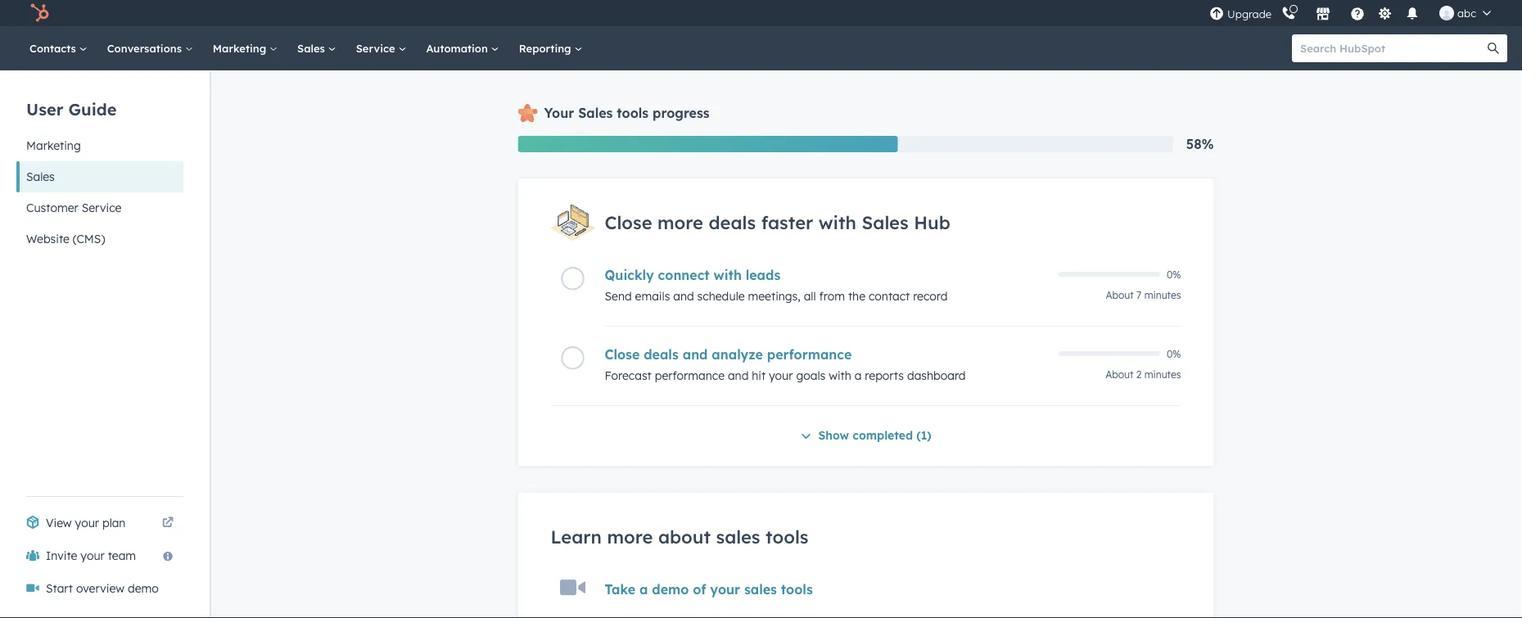 Task type: describe. For each thing, give the bounding box(es) containing it.
upgrade image
[[1210, 7, 1224, 22]]

0 vertical spatial tools
[[617, 105, 649, 121]]

all
[[804, 289, 816, 303]]

reporting link
[[509, 26, 592, 70]]

dashboard
[[907, 368, 966, 383]]

2 vertical spatial and
[[728, 368, 749, 383]]

abc
[[1458, 6, 1476, 20]]

0 vertical spatial sales
[[716, 525, 760, 548]]

1 horizontal spatial deals
[[709, 211, 756, 234]]

user
[[26, 99, 63, 119]]

goals
[[796, 368, 826, 383]]

marketing link
[[203, 26, 287, 70]]

about for close deals and analyze performance
[[1106, 368, 1134, 381]]

service inside customer service button
[[82, 201, 122, 215]]

view your plan link
[[16, 507, 183, 540]]

settings image
[[1378, 7, 1393, 22]]

emails
[[635, 289, 670, 303]]

team
[[108, 549, 136, 563]]

automation
[[426, 41, 491, 55]]

learn more about sales tools
[[551, 525, 809, 548]]

your
[[544, 105, 574, 121]]

contact
[[869, 289, 910, 303]]

2 vertical spatial tools
[[781, 581, 813, 598]]

search image
[[1488, 43, 1499, 54]]

your sales tools progress
[[544, 105, 710, 121]]

your inside invite your team button
[[81, 549, 105, 563]]

hub
[[914, 211, 950, 234]]

close deals and analyze performance forecast performance and hit your goals with a reports dashboard
[[605, 346, 966, 383]]

connect
[[658, 267, 710, 283]]

invite
[[46, 549, 77, 563]]

schedule
[[697, 289, 745, 303]]

invite your team
[[46, 549, 136, 563]]

marketing inside button
[[26, 138, 81, 153]]

7
[[1137, 289, 1142, 301]]

show
[[818, 428, 849, 442]]

0% for close deals and analyze performance
[[1167, 347, 1181, 360]]

show completed (1) button
[[800, 426, 932, 447]]

view your plan
[[46, 516, 126, 530]]

website (cms)
[[26, 232, 105, 246]]

(1)
[[917, 428, 932, 442]]

website (cms) button
[[16, 224, 183, 255]]

(cms)
[[73, 232, 105, 246]]

customer
[[26, 201, 78, 215]]

close for close more deals faster with sales hub
[[605, 211, 652, 234]]

0% for quickly connect with leads
[[1167, 268, 1181, 280]]

more for about
[[607, 525, 653, 548]]

your right of
[[710, 581, 740, 598]]

overview
[[76, 581, 124, 596]]

link opens in a new window image
[[162, 518, 174, 529]]

analyze
[[712, 346, 763, 363]]

view
[[46, 516, 72, 530]]

sales left hub
[[862, 211, 909, 234]]

of
[[693, 581, 706, 598]]

show completed (1)
[[818, 428, 932, 442]]

contacts
[[29, 41, 79, 55]]

menu containing abc
[[1208, 0, 1503, 26]]

start
[[46, 581, 73, 596]]

sales right marketing 'link' at the left of the page
[[297, 41, 328, 55]]

send
[[605, 289, 632, 303]]

service link
[[346, 26, 416, 70]]

58%
[[1186, 136, 1214, 152]]

with inside close deals and analyze performance forecast performance and hit your goals with a reports dashboard
[[829, 368, 852, 383]]

abc button
[[1430, 0, 1501, 26]]

gary orlando image
[[1440, 6, 1454, 20]]

about 2 minutes
[[1106, 368, 1181, 381]]

quickly
[[605, 267, 654, 283]]

take
[[605, 581, 636, 598]]

the
[[848, 289, 866, 303]]

demo for a
[[652, 581, 689, 598]]

progress
[[653, 105, 710, 121]]

hubspot image
[[29, 3, 49, 23]]

minutes for close deals and analyze performance
[[1145, 368, 1181, 381]]

marketplaces image
[[1316, 7, 1331, 22]]

take a demo of your sales tools
[[605, 581, 813, 598]]

help image
[[1350, 7, 1365, 22]]

start overview demo
[[46, 581, 159, 596]]

and inside quickly connect with leads send emails and schedule meetings, all from the contact record
[[673, 289, 694, 303]]

settings link
[[1375, 5, 1395, 22]]

hit
[[752, 368, 766, 383]]

guide
[[68, 99, 117, 119]]

your inside view your plan link
[[75, 516, 99, 530]]

sales inside button
[[26, 170, 55, 184]]



Task type: locate. For each thing, give the bounding box(es) containing it.
search button
[[1480, 34, 1508, 62]]

Search HubSpot search field
[[1292, 34, 1493, 62]]

0% up 'about 7 minutes'
[[1167, 268, 1181, 280]]

a inside close deals and analyze performance forecast performance and hit your goals with a reports dashboard
[[855, 368, 862, 383]]

and left analyze
[[683, 346, 708, 363]]

1 vertical spatial minutes
[[1145, 368, 1181, 381]]

0 vertical spatial about
[[1106, 289, 1134, 301]]

1 vertical spatial about
[[1106, 368, 1134, 381]]

contacts link
[[20, 26, 97, 70]]

take a demo of your sales tools link
[[605, 581, 813, 598]]

sales link
[[287, 26, 346, 70]]

1 about from the top
[[1106, 289, 1134, 301]]

with inside quickly connect with leads send emails and schedule meetings, all from the contact record
[[714, 267, 742, 283]]

your right the hit
[[769, 368, 793, 383]]

1 horizontal spatial marketing
[[213, 41, 269, 55]]

marketing
[[213, 41, 269, 55], [26, 138, 81, 153]]

0 horizontal spatial deals
[[644, 346, 679, 363]]

hubspot link
[[20, 3, 61, 23]]

and left the hit
[[728, 368, 749, 383]]

minutes right 7
[[1145, 289, 1181, 301]]

0 vertical spatial performance
[[767, 346, 852, 363]]

menu
[[1208, 0, 1503, 26]]

close deals and analyze performance button
[[605, 346, 1049, 363]]

user guide views element
[[16, 70, 183, 255]]

performance up goals
[[767, 346, 852, 363]]

completed
[[853, 428, 913, 442]]

a
[[855, 368, 862, 383], [640, 581, 648, 598]]

deals left faster
[[709, 211, 756, 234]]

reports
[[865, 368, 904, 383]]

2 vertical spatial with
[[829, 368, 852, 383]]

0% up about 2 minutes at the bottom right of the page
[[1167, 347, 1181, 360]]

1 horizontal spatial performance
[[767, 346, 852, 363]]

sales right your
[[578, 105, 613, 121]]

service right sales link
[[356, 41, 398, 55]]

performance
[[767, 346, 852, 363], [655, 368, 725, 383]]

plan
[[102, 516, 126, 530]]

1 horizontal spatial a
[[855, 368, 862, 383]]

and down connect at the top left of the page
[[673, 289, 694, 303]]

1 vertical spatial more
[[607, 525, 653, 548]]

deals
[[709, 211, 756, 234], [644, 346, 679, 363]]

performance down analyze
[[655, 368, 725, 383]]

0 vertical spatial close
[[605, 211, 652, 234]]

2 about from the top
[[1106, 368, 1134, 381]]

close inside close deals and analyze performance forecast performance and hit your goals with a reports dashboard
[[605, 346, 640, 363]]

reporting
[[519, 41, 574, 55]]

about for quickly connect with leads
[[1106, 289, 1134, 301]]

more up connect at the top left of the page
[[658, 211, 703, 234]]

close up quickly
[[605, 211, 652, 234]]

minutes right 2 at the right bottom of the page
[[1145, 368, 1181, 381]]

0 vertical spatial with
[[819, 211, 857, 234]]

your inside close deals and analyze performance forecast performance and hit your goals with a reports dashboard
[[769, 368, 793, 383]]

from
[[819, 289, 845, 303]]

minutes
[[1145, 289, 1181, 301], [1145, 368, 1181, 381]]

start overview demo link
[[16, 572, 183, 605]]

customer service
[[26, 201, 122, 215]]

quickly connect with leads button
[[605, 267, 1049, 283]]

1 horizontal spatial more
[[658, 211, 703, 234]]

more
[[658, 211, 703, 234], [607, 525, 653, 548]]

your
[[769, 368, 793, 383], [75, 516, 99, 530], [81, 549, 105, 563], [710, 581, 740, 598]]

more for deals
[[658, 211, 703, 234]]

record
[[913, 289, 948, 303]]

1 vertical spatial 0%
[[1167, 347, 1181, 360]]

1 minutes from the top
[[1145, 289, 1181, 301]]

close up the "forecast"
[[605, 346, 640, 363]]

1 vertical spatial performance
[[655, 368, 725, 383]]

close for close deals and analyze performance forecast performance and hit your goals with a reports dashboard
[[605, 346, 640, 363]]

marketing button
[[16, 130, 183, 161]]

conversations link
[[97, 26, 203, 70]]

with
[[819, 211, 857, 234], [714, 267, 742, 283], [829, 368, 852, 383]]

calling icon button
[[1275, 2, 1303, 24]]

deals inside close deals and analyze performance forecast performance and hit your goals with a reports dashboard
[[644, 346, 679, 363]]

0 horizontal spatial service
[[82, 201, 122, 215]]

0 horizontal spatial marketing
[[26, 138, 81, 153]]

your left plan in the left of the page
[[75, 516, 99, 530]]

a left reports
[[855, 368, 862, 383]]

sales up customer
[[26, 170, 55, 184]]

help button
[[1344, 0, 1372, 26]]

learn
[[551, 525, 602, 548]]

automation link
[[416, 26, 509, 70]]

a right take
[[640, 581, 648, 598]]

1 vertical spatial close
[[605, 346, 640, 363]]

meetings,
[[748, 289, 801, 303]]

sales right about
[[716, 525, 760, 548]]

more right learn
[[607, 525, 653, 548]]

1 horizontal spatial service
[[356, 41, 398, 55]]

1 vertical spatial and
[[683, 346, 708, 363]]

0 vertical spatial service
[[356, 41, 398, 55]]

deals up the "forecast"
[[644, 346, 679, 363]]

customer service button
[[16, 192, 183, 224]]

0 horizontal spatial performance
[[655, 368, 725, 383]]

user guide
[[26, 99, 117, 119]]

conversations
[[107, 41, 185, 55]]

marketplaces button
[[1306, 0, 1341, 26]]

0 vertical spatial more
[[658, 211, 703, 234]]

demo left of
[[652, 581, 689, 598]]

0%
[[1167, 268, 1181, 280], [1167, 347, 1181, 360]]

2 0% from the top
[[1167, 347, 1181, 360]]

your left team
[[81, 549, 105, 563]]

0 vertical spatial deals
[[709, 211, 756, 234]]

1 vertical spatial service
[[82, 201, 122, 215]]

1 close from the top
[[605, 211, 652, 234]]

marketing left sales link
[[213, 41, 269, 55]]

notifications image
[[1405, 7, 1420, 22]]

about
[[1106, 289, 1134, 301], [1106, 368, 1134, 381]]

0 vertical spatial and
[[673, 289, 694, 303]]

about left 2 at the right bottom of the page
[[1106, 368, 1134, 381]]

your sales tools progress progress bar
[[518, 136, 898, 152]]

faster
[[761, 211, 813, 234]]

calling icon image
[[1282, 6, 1296, 21]]

link opens in a new window image
[[162, 513, 174, 533]]

with down close deals and analyze performance button
[[829, 368, 852, 383]]

invite your team button
[[16, 540, 183, 572]]

0 horizontal spatial demo
[[128, 581, 159, 596]]

demo for overview
[[128, 581, 159, 596]]

with up 'schedule'
[[714, 267, 742, 283]]

2 minutes from the top
[[1145, 368, 1181, 381]]

service
[[356, 41, 398, 55], [82, 201, 122, 215]]

marketing inside 'link'
[[213, 41, 269, 55]]

minutes for quickly connect with leads
[[1145, 289, 1181, 301]]

0 vertical spatial a
[[855, 368, 862, 383]]

leads
[[746, 267, 781, 283]]

notifications button
[[1399, 0, 1427, 26]]

0 vertical spatial 0%
[[1167, 268, 1181, 280]]

1 vertical spatial with
[[714, 267, 742, 283]]

0 vertical spatial minutes
[[1145, 289, 1181, 301]]

marketing down user at left
[[26, 138, 81, 153]]

close
[[605, 211, 652, 234], [605, 346, 640, 363]]

1 vertical spatial tools
[[766, 525, 809, 548]]

1 horizontal spatial demo
[[652, 581, 689, 598]]

service down sales button
[[82, 201, 122, 215]]

sales
[[716, 525, 760, 548], [744, 581, 777, 598]]

website
[[26, 232, 70, 246]]

1 vertical spatial marketing
[[26, 138, 81, 153]]

about 7 minutes
[[1106, 289, 1181, 301]]

1 vertical spatial a
[[640, 581, 648, 598]]

service inside service link
[[356, 41, 398, 55]]

with right faster
[[819, 211, 857, 234]]

0 horizontal spatial more
[[607, 525, 653, 548]]

about
[[658, 525, 711, 548]]

1 vertical spatial sales
[[744, 581, 777, 598]]

demo down team
[[128, 581, 159, 596]]

2
[[1136, 368, 1142, 381]]

sales right of
[[744, 581, 777, 598]]

0 vertical spatial marketing
[[213, 41, 269, 55]]

demo
[[652, 581, 689, 598], [128, 581, 159, 596]]

sales button
[[16, 161, 183, 192]]

tools
[[617, 105, 649, 121], [766, 525, 809, 548], [781, 581, 813, 598]]

1 vertical spatial deals
[[644, 346, 679, 363]]

about left 7
[[1106, 289, 1134, 301]]

close more deals faster with sales hub
[[605, 211, 950, 234]]

0 horizontal spatial a
[[640, 581, 648, 598]]

1 0% from the top
[[1167, 268, 1181, 280]]

upgrade
[[1228, 7, 1272, 21]]

2 close from the top
[[605, 346, 640, 363]]

forecast
[[605, 368, 652, 383]]

quickly connect with leads send emails and schedule meetings, all from the contact record
[[605, 267, 948, 303]]



Task type: vqa. For each thing, say whether or not it's contained in the screenshot.
Service within button
yes



